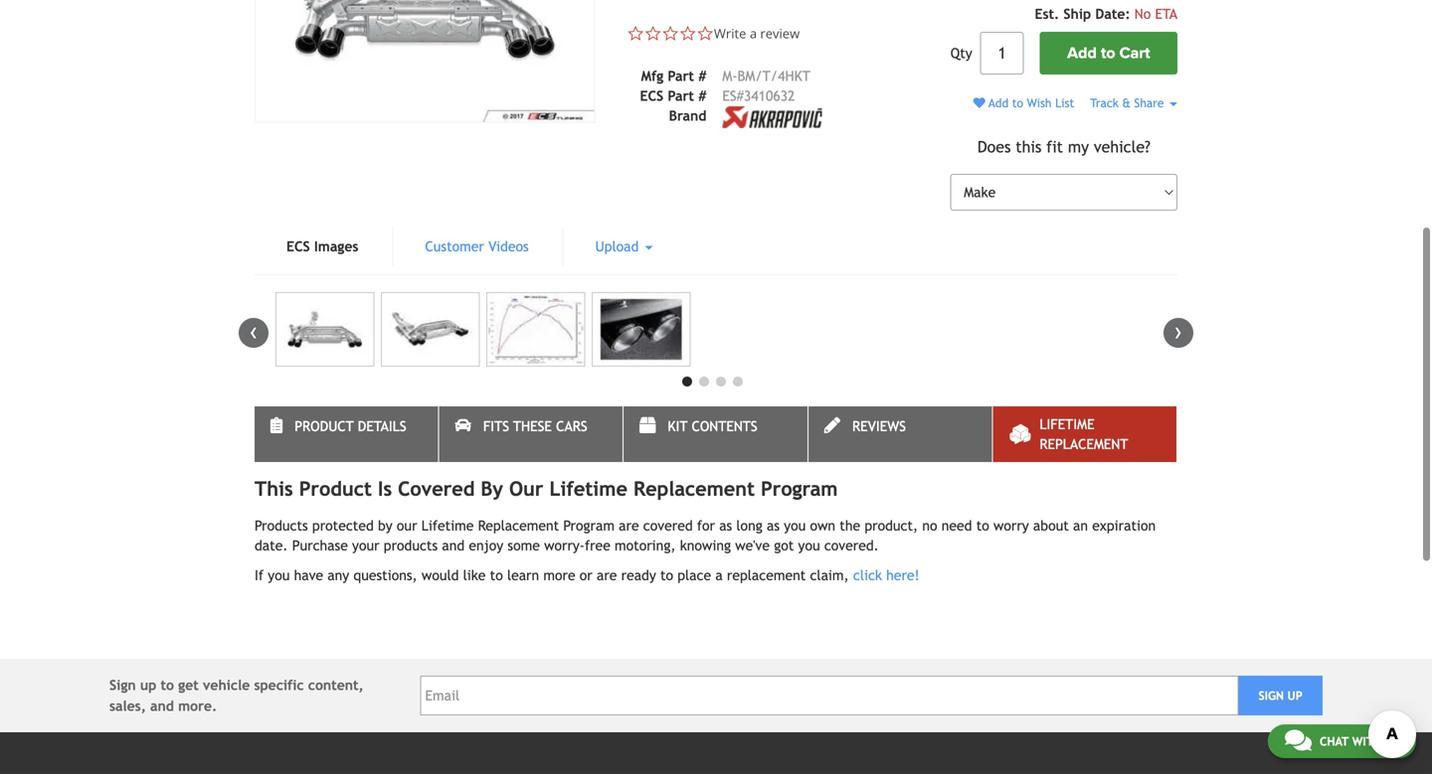 Task type: vqa. For each thing, say whether or not it's contained in the screenshot.
Clear
no



Task type: describe. For each thing, give the bounding box(es) containing it.
more.
[[178, 699, 217, 715]]

review
[[760, 25, 800, 42]]

‹
[[250, 318, 258, 345]]

cars
[[556, 419, 587, 435]]

have
[[294, 568, 323, 584]]

ecs images
[[286, 239, 358, 255]]

sign up to get vehicle specific content, sales, and more.
[[109, 678, 364, 715]]

lifetime replacement link
[[993, 407, 1176, 463]]

sales,
[[109, 699, 146, 715]]

does this fit my vehicle?
[[977, 138, 1151, 156]]

add for add to wish list
[[989, 96, 1009, 110]]

brand
[[669, 108, 706, 124]]

0 vertical spatial a
[[750, 25, 757, 42]]

1 vertical spatial you
[[798, 538, 820, 554]]

sign up
[[1259, 689, 1303, 703]]

us
[[1385, 735, 1399, 749]]

write a review link
[[714, 25, 800, 42]]

›
[[1174, 318, 1182, 345]]

0 vertical spatial you
[[784, 518, 806, 534]]

like
[[463, 568, 486, 584]]

content,
[[308, 678, 364, 694]]

sign for sign up to get vehicle specific content, sales, and more.
[[109, 678, 136, 694]]

2 empty star image from the left
[[662, 25, 679, 42]]

or
[[580, 568, 592, 584]]

questions,
[[353, 568, 417, 584]]

Email email field
[[420, 676, 1238, 716]]

if you have any questions, would like to learn more or are ready to place a replacement claim, click here!
[[255, 568, 920, 584]]

fits these cars
[[483, 419, 587, 435]]

click
[[853, 568, 882, 584]]

m-bm/t/4hkt ecs part #
[[640, 68, 810, 104]]

does
[[977, 138, 1011, 156]]

ready
[[621, 568, 656, 584]]

to inside the add to cart button
[[1101, 44, 1115, 63]]

# inside m-bm/t/4hkt ecs part #
[[698, 88, 706, 104]]

ecs images link
[[255, 227, 390, 267]]

chat with us
[[1320, 735, 1399, 749]]

1 vertical spatial lifetime
[[549, 478, 627, 501]]

m-
[[722, 68, 737, 84]]

products
[[384, 538, 438, 554]]

add to wish list
[[985, 96, 1074, 110]]

1 # from the top
[[698, 68, 706, 84]]

replacement inside 'lifetime replacement' link
[[1040, 437, 1128, 453]]

place
[[677, 568, 711, 584]]

mfg part #
[[641, 68, 706, 84]]

1 empty star image from the left
[[644, 25, 662, 42]]

lifetime inside products protected by our lifetime replacement program are covered for as long as you own the product, no need to worry about an expiration date. purchase your products and enjoy some worry-free motoring, knowing we've got you covered.
[[421, 518, 474, 534]]

mfg
[[641, 68, 664, 84]]

es# 3410632 brand
[[669, 88, 795, 124]]

an
[[1073, 518, 1088, 534]]

list
[[1055, 96, 1074, 110]]

motoring,
[[615, 538, 676, 554]]

to right like
[[490, 568, 503, 584]]

add to cart button
[[1040, 32, 1177, 75]]

1 horizontal spatial program
[[761, 478, 838, 501]]

program inside products protected by our lifetime replacement program are covered for as long as you own the product, no need to worry about an expiration date. purchase your products and enjoy some worry-free motoring, knowing we've got you covered.
[[563, 518, 615, 534]]

date.
[[255, 538, 288, 554]]

our
[[397, 518, 417, 534]]

2 vertical spatial you
[[268, 568, 290, 584]]

‹ link
[[239, 318, 269, 348]]

any
[[327, 568, 349, 584]]

part inside m-bm/t/4hkt ecs part #
[[668, 88, 694, 104]]

date:
[[1095, 6, 1130, 22]]

images
[[314, 239, 358, 255]]

eta
[[1155, 6, 1177, 22]]

chat with us link
[[1268, 725, 1416, 759]]

up for sign up to get vehicle specific content, sales, and more.
[[140, 678, 156, 694]]

and inside products protected by our lifetime replacement program are covered for as long as you own the product, no need to worry about an expiration date. purchase your products and enjoy some worry-free motoring, knowing we've got you covered.
[[442, 538, 465, 554]]

1 empty star image from the left
[[627, 25, 644, 42]]

replacement inside products protected by our lifetime replacement program are covered for as long as you own the product, no need to worry about an expiration date. purchase your products and enjoy some worry-free motoring, knowing we've got you covered.
[[478, 518, 559, 534]]

est.
[[1035, 6, 1059, 22]]

long
[[736, 518, 763, 534]]

akrapovic image
[[722, 106, 822, 128]]

free
[[585, 538, 610, 554]]

sign up button
[[1238, 676, 1323, 716]]

with
[[1352, 735, 1381, 749]]

replacement
[[727, 568, 806, 584]]

my
[[1068, 138, 1089, 156]]

wish
[[1027, 96, 1052, 110]]

products protected by our lifetime replacement program are covered for as long as you own the product, no need to worry about an expiration date. purchase your products and enjoy some worry-free motoring, knowing we've got you covered.
[[255, 518, 1156, 554]]

upload button
[[564, 227, 685, 267]]

product details
[[295, 419, 406, 435]]

no
[[1135, 6, 1151, 22]]

claim,
[[810, 568, 849, 584]]

3 empty star image from the left
[[697, 25, 714, 42]]

details
[[358, 419, 406, 435]]

1 as from the left
[[719, 518, 732, 534]]

fit
[[1046, 138, 1063, 156]]

0 horizontal spatial ecs
[[286, 239, 310, 255]]

heart image
[[973, 97, 985, 109]]

comments image
[[1285, 729, 1312, 753]]

covered
[[643, 518, 693, 534]]

add for add to cart
[[1067, 44, 1097, 63]]

qty
[[950, 45, 972, 61]]

0 horizontal spatial a
[[715, 568, 723, 584]]

chat
[[1320, 735, 1349, 749]]



Task type: locate. For each thing, give the bounding box(es) containing it.
covered.
[[824, 538, 879, 554]]

lifetime inside lifetime replacement
[[1040, 417, 1095, 433]]

1 horizontal spatial and
[[442, 538, 465, 554]]

0 horizontal spatial replacement
[[478, 518, 559, 534]]

empty star image up mfg part #
[[662, 25, 679, 42]]

we've
[[735, 538, 770, 554]]

0 vertical spatial lifetime
[[1040, 417, 1095, 433]]

specific
[[254, 678, 304, 694]]

replacement up some
[[478, 518, 559, 534]]

0 horizontal spatial up
[[140, 678, 156, 694]]

as right for on the left of page
[[719, 518, 732, 534]]

2 as from the left
[[767, 518, 780, 534]]

up for sign up
[[1287, 689, 1303, 703]]

knowing
[[680, 538, 731, 554]]

empty star image up mfg
[[627, 25, 644, 42]]

1 vertical spatial and
[[150, 699, 174, 715]]

program up own
[[761, 478, 838, 501]]

this product is covered by our lifetime replacement program
[[255, 478, 838, 501]]

part
[[668, 68, 694, 84], [668, 88, 694, 104]]

you
[[784, 518, 806, 534], [798, 538, 820, 554], [268, 568, 290, 584]]

replacement up for on the left of page
[[633, 478, 755, 501]]

0 vertical spatial #
[[698, 68, 706, 84]]

1 part from the top
[[668, 68, 694, 84]]

learn
[[507, 568, 539, 584]]

1 horizontal spatial replacement
[[633, 478, 755, 501]]

sign inside sign up to get vehicle specific content, sales, and more.
[[109, 678, 136, 694]]

1 vertical spatial #
[[698, 88, 706, 104]]

1 horizontal spatial as
[[767, 518, 780, 534]]

1 vertical spatial product
[[299, 478, 372, 501]]

a right place at the bottom of the page
[[715, 568, 723, 584]]

2 vertical spatial lifetime
[[421, 518, 474, 534]]

#
[[698, 68, 706, 84], [698, 88, 706, 104]]

3410632
[[744, 88, 795, 104]]

and right sales,
[[150, 699, 174, 715]]

0 horizontal spatial lifetime
[[421, 518, 474, 534]]

worry-
[[544, 538, 585, 554]]

purchase
[[292, 538, 348, 554]]

up inside button
[[1287, 689, 1303, 703]]

and up would
[[442, 538, 465, 554]]

1 vertical spatial a
[[715, 568, 723, 584]]

empty star image left "write"
[[679, 25, 697, 42]]

0 horizontal spatial sign
[[109, 678, 136, 694]]

1 horizontal spatial add
[[1067, 44, 1097, 63]]

program up free
[[563, 518, 615, 534]]

this
[[1016, 138, 1042, 156]]

products
[[255, 518, 308, 534]]

› link
[[1164, 318, 1193, 348]]

0 vertical spatial are
[[619, 518, 639, 534]]

1 vertical spatial add
[[989, 96, 1009, 110]]

product left 'details'
[[295, 419, 354, 435]]

&
[[1122, 96, 1131, 110]]

0 horizontal spatial and
[[150, 699, 174, 715]]

up up comments image
[[1287, 689, 1303, 703]]

part right mfg
[[668, 68, 694, 84]]

to left cart
[[1101, 44, 1115, 63]]

some
[[508, 538, 540, 554]]

0 horizontal spatial add
[[989, 96, 1009, 110]]

click here! link
[[853, 568, 920, 584]]

part up the brand at top left
[[668, 88, 694, 104]]

are inside products protected by our lifetime replacement program are covered for as long as you own the product, no need to worry about an expiration date. purchase your products and enjoy some worry-free motoring, knowing we've got you covered.
[[619, 518, 639, 534]]

are right or on the bottom left of the page
[[597, 568, 617, 584]]

1 vertical spatial ecs
[[286, 239, 310, 255]]

2 vertical spatial replacement
[[478, 518, 559, 534]]

get
[[178, 678, 199, 694]]

no
[[922, 518, 937, 534]]

1 horizontal spatial ecs
[[640, 88, 664, 104]]

0 vertical spatial add
[[1067, 44, 1097, 63]]

add down ship
[[1067, 44, 1097, 63]]

covered
[[398, 478, 475, 501]]

product up protected
[[299, 478, 372, 501]]

1 horizontal spatial up
[[1287, 689, 1303, 703]]

reviews link
[[808, 407, 992, 463]]

1 vertical spatial are
[[597, 568, 617, 584]]

bm/t/4hkt
[[737, 68, 810, 84]]

as up got
[[767, 518, 780, 534]]

ecs down mfg
[[640, 88, 664, 104]]

and inside sign up to get vehicle specific content, sales, and more.
[[150, 699, 174, 715]]

vehicle
[[203, 678, 250, 694]]

customer videos
[[425, 239, 529, 255]]

2 horizontal spatial replacement
[[1040, 437, 1128, 453]]

you down own
[[798, 538, 820, 554]]

to left place at the bottom of the page
[[660, 568, 673, 584]]

worry
[[993, 518, 1029, 534]]

sign up 'chat with us' link
[[1259, 689, 1284, 703]]

None text field
[[980, 32, 1024, 75]]

write
[[714, 25, 746, 42]]

add right the heart image
[[989, 96, 1009, 110]]

vehicle?
[[1094, 138, 1151, 156]]

up inside sign up to get vehicle specific content, sales, and more.
[[140, 678, 156, 694]]

are
[[619, 518, 639, 534], [597, 568, 617, 584]]

empty star image up mfg
[[644, 25, 662, 42]]

about
[[1033, 518, 1069, 534]]

lifetime
[[1040, 417, 1095, 433], [549, 478, 627, 501], [421, 518, 474, 534]]

these
[[513, 419, 552, 435]]

would
[[422, 568, 459, 584]]

# up the brand at top left
[[698, 88, 706, 104]]

write a review
[[714, 25, 800, 42]]

cart
[[1119, 44, 1150, 63]]

2 empty star image from the left
[[679, 25, 697, 42]]

kit contents
[[668, 419, 757, 435]]

to left wish
[[1012, 96, 1023, 110]]

empty star image
[[627, 25, 644, 42], [679, 25, 697, 42], [697, 25, 714, 42]]

1 vertical spatial part
[[668, 88, 694, 104]]

to right the need
[[976, 518, 989, 534]]

customer
[[425, 239, 484, 255]]

program
[[761, 478, 838, 501], [563, 518, 615, 534]]

this
[[255, 478, 293, 501]]

add inside button
[[1067, 44, 1097, 63]]

2 horizontal spatial lifetime
[[1040, 417, 1095, 433]]

0 horizontal spatial program
[[563, 518, 615, 534]]

got
[[774, 538, 794, 554]]

protected
[[312, 518, 374, 534]]

you up got
[[784, 518, 806, 534]]

sign up sales,
[[109, 678, 136, 694]]

0 vertical spatial program
[[761, 478, 838, 501]]

product details link
[[255, 407, 438, 463]]

expiration
[[1092, 518, 1156, 534]]

0 vertical spatial ecs
[[640, 88, 664, 104]]

are up motoring,
[[619, 518, 639, 534]]

enjoy
[[469, 538, 503, 554]]

1 vertical spatial program
[[563, 518, 615, 534]]

ship
[[1063, 6, 1091, 22]]

to left get
[[161, 678, 174, 694]]

replacement up an
[[1040, 437, 1128, 453]]

here!
[[886, 568, 920, 584]]

own
[[810, 518, 835, 534]]

your
[[352, 538, 379, 554]]

0 horizontal spatial are
[[597, 568, 617, 584]]

1 horizontal spatial a
[[750, 25, 757, 42]]

by
[[378, 518, 393, 534]]

track
[[1090, 96, 1119, 110]]

to inside sign up to get vehicle specific content, sales, and more.
[[161, 678, 174, 694]]

customer videos link
[[393, 227, 561, 267]]

reviews
[[852, 419, 906, 435]]

share
[[1134, 96, 1164, 110]]

sign inside button
[[1259, 689, 1284, 703]]

you right if
[[268, 568, 290, 584]]

sign for sign up
[[1259, 689, 1284, 703]]

2 # from the top
[[698, 88, 706, 104]]

# left m-
[[698, 68, 706, 84]]

ecs left images
[[286, 239, 310, 255]]

by
[[481, 478, 503, 501]]

es#3410632 - m-bm/t/4hkt - akrapovic slip-on titanium exhaust system - carbon fiber tips - light-weight titanium exhaust with a wonderful growl! - akrapovic - bmw image
[[255, 0, 595, 123], [275, 293, 374, 367], [381, 293, 480, 367], [486, 293, 585, 367], [592, 293, 691, 367]]

to inside products protected by our lifetime replacement program are covered for as long as you own the product, no need to worry about an expiration date. purchase your products and enjoy some worry-free motoring, knowing we've got you covered.
[[976, 518, 989, 534]]

a right "write"
[[750, 25, 757, 42]]

track & share button
[[1090, 96, 1177, 110]]

0 vertical spatial product
[[295, 419, 354, 435]]

ecs inside m-bm/t/4hkt ecs part #
[[640, 88, 664, 104]]

more
[[543, 568, 575, 584]]

add to cart
[[1067, 44, 1150, 63]]

empty star image
[[644, 25, 662, 42], [662, 25, 679, 42]]

product
[[295, 419, 354, 435], [299, 478, 372, 501]]

fits these cars link
[[439, 407, 623, 463]]

1 horizontal spatial sign
[[1259, 689, 1284, 703]]

2 part from the top
[[668, 88, 694, 104]]

est. ship date: no eta
[[1035, 6, 1177, 22]]

0 vertical spatial replacement
[[1040, 437, 1128, 453]]

0 vertical spatial part
[[668, 68, 694, 84]]

0 horizontal spatial as
[[719, 518, 732, 534]]

empty star image up mfg part #
[[697, 25, 714, 42]]

0 vertical spatial and
[[442, 538, 465, 554]]

1 horizontal spatial lifetime
[[549, 478, 627, 501]]

up up sales,
[[140, 678, 156, 694]]

add to wish list link
[[973, 96, 1074, 110]]

1 vertical spatial replacement
[[633, 478, 755, 501]]

videos
[[488, 239, 529, 255]]

ecs
[[640, 88, 664, 104], [286, 239, 310, 255]]

contents
[[692, 419, 757, 435]]

1 horizontal spatial are
[[619, 518, 639, 534]]



